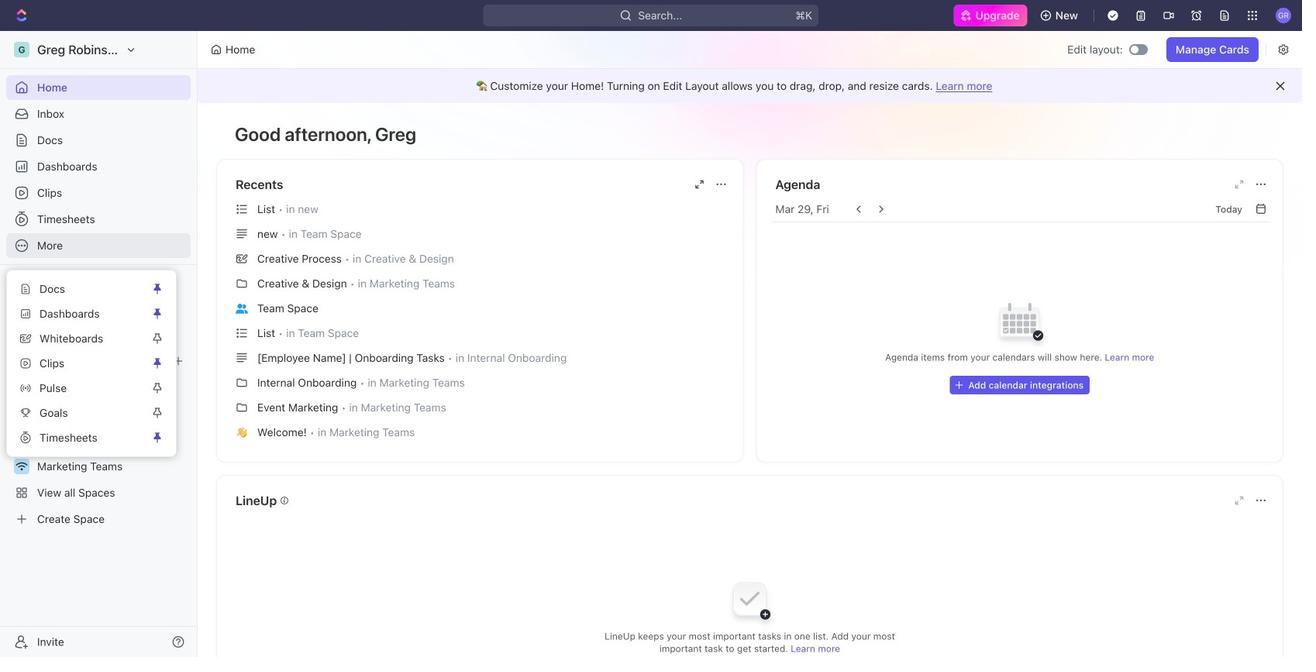 Task type: locate. For each thing, give the bounding box(es) containing it.
1 vertical spatial user group image
[[16, 357, 28, 366]]

user group image
[[236, 304, 248, 314], [16, 357, 28, 366]]

user group image inside sidebar 'navigation'
[[16, 357, 28, 366]]

0 vertical spatial user group image
[[236, 304, 248, 314]]

0 horizontal spatial user group image
[[16, 357, 28, 366]]

1 horizontal spatial user group image
[[236, 304, 248, 314]]

alert
[[198, 69, 1303, 103]]



Task type: vqa. For each thing, say whether or not it's contained in the screenshot.
tab list
no



Task type: describe. For each thing, give the bounding box(es) containing it.
sidebar navigation
[[0, 31, 198, 658]]



